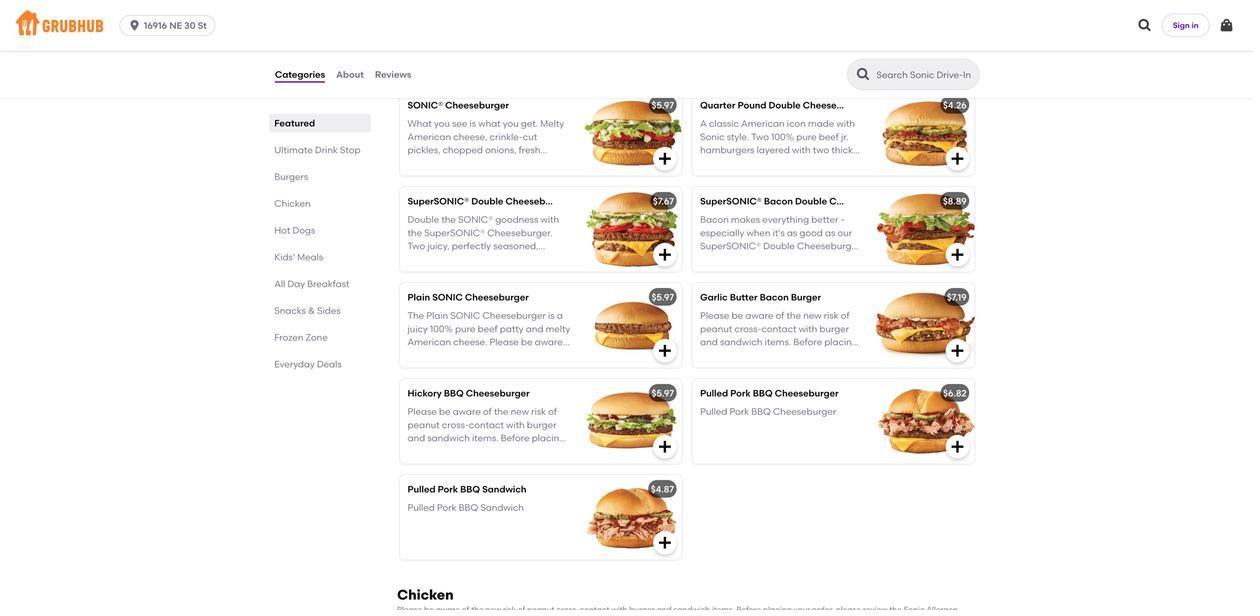 Task type: locate. For each thing, give the bounding box(es) containing it.
supersonic® for supersonic® bacon double cheeseburger
[[700, 196, 762, 207]]

your down garlic
[[700, 350, 720, 361]]

before
[[737, 53, 761, 62], [794, 337, 822, 348], [501, 433, 530, 444]]

and down main navigation navigation on the top
[[657, 53, 672, 62]]

aware inside burgers please be aware of the new risk of peanut cross-contact with burger and sandwich items. before placing your order, please review the sonic allergen guide.
[[436, 53, 460, 62]]

2 vertical spatial please
[[457, 446, 487, 457]]

$5.97 for pulled
[[652, 388, 674, 399]]

0 horizontal spatial with
[[506, 419, 525, 431]]

before up 'pound'
[[737, 53, 761, 62]]

be right 'reviews' button
[[424, 53, 434, 62]]

your for $5.97
[[408, 446, 427, 457]]

and
[[657, 53, 672, 62], [700, 337, 718, 348], [408, 433, 425, 444]]

1 vertical spatial contact
[[762, 323, 797, 334]]

0 vertical spatial pulled pork bbq cheeseburger
[[700, 388, 839, 399]]

1 vertical spatial chicken
[[397, 587, 454, 603]]

0 horizontal spatial sonic
[[536, 446, 561, 457]]

$5.97 for garlic
[[652, 292, 674, 303]]

please be aware of the new risk of peanut cross-contact with burger and sandwich items. before placing your order, please review the sonic allergen guide. for cheeseburger
[[408, 406, 565, 470]]

1 vertical spatial please
[[700, 310, 730, 321]]

sonic
[[432, 292, 463, 303]]

2 horizontal spatial be
[[732, 310, 743, 321]]

please for hickory bbq cheeseburger
[[408, 406, 437, 417]]

svg image up the $4.87
[[657, 439, 673, 455]]

sandwich
[[674, 53, 710, 62], [720, 337, 763, 348], [428, 433, 470, 444]]

and down 'hickory'
[[408, 433, 425, 444]]

2 vertical spatial review
[[489, 446, 517, 457]]

kids'
[[274, 252, 295, 263]]

the
[[471, 53, 484, 62], [890, 53, 902, 62], [787, 310, 801, 321], [812, 350, 827, 361], [494, 406, 509, 417], [520, 446, 534, 457]]

with down hickory bbq cheeseburger
[[506, 419, 525, 431]]

1 pulled pork bbq sandwich from the top
[[408, 484, 527, 495]]

new
[[486, 53, 501, 62], [804, 310, 822, 321], [511, 406, 529, 417]]

new for hickory bbq cheeseburger
[[511, 406, 529, 417]]

please
[[397, 53, 422, 62], [700, 310, 730, 321], [408, 406, 437, 417]]

svg image for $5.97
[[657, 439, 673, 455]]

aware down hickory bbq cheeseburger
[[453, 406, 481, 417]]

1 pulled pork bbq cheeseburger from the top
[[700, 388, 839, 399]]

1 horizontal spatial sonic
[[829, 350, 853, 361]]

aware up 'sonic® cheeseburger'
[[436, 53, 460, 62]]

1 horizontal spatial sandwich
[[674, 53, 710, 62]]

2 vertical spatial contact
[[469, 419, 504, 431]]

risk
[[503, 53, 516, 62], [824, 310, 839, 321], [531, 406, 546, 417]]

2 vertical spatial sonic
[[536, 446, 561, 457]]

new for garlic butter bacon burger
[[804, 310, 822, 321]]

order,
[[812, 53, 834, 62], [722, 350, 748, 361], [429, 446, 455, 457]]

before for $7.19
[[794, 337, 822, 348]]

before down burger
[[794, 337, 822, 348]]

bbq
[[444, 388, 464, 399], [753, 388, 773, 399], [752, 406, 771, 417], [460, 484, 480, 495], [459, 502, 478, 513]]

1 vertical spatial be
[[732, 310, 743, 321]]

1 horizontal spatial items.
[[712, 53, 735, 62]]

cheeseburger
[[445, 99, 509, 111], [803, 99, 867, 111], [506, 196, 570, 207], [830, 196, 893, 207], [465, 292, 529, 303], [466, 388, 530, 399], [775, 388, 839, 399], [773, 406, 837, 417]]

sandwich down the butter
[[720, 337, 763, 348]]

your
[[794, 53, 810, 62], [700, 350, 720, 361], [408, 446, 427, 457]]

items.
[[712, 53, 735, 62], [765, 337, 791, 348], [472, 433, 499, 444]]

sonic®
[[408, 99, 443, 111]]

1 vertical spatial placing
[[825, 337, 858, 348]]

$4.26
[[943, 99, 967, 111]]

sonic inside burgers please be aware of the new risk of peanut cross-contact with burger and sandwich items. before placing your order, please review the sonic allergen guide.
[[904, 53, 925, 62]]

2 horizontal spatial sonic
[[904, 53, 925, 62]]

3 $5.97 from the top
[[652, 388, 674, 399]]

1 horizontal spatial review
[[781, 350, 810, 361]]

supersonic®
[[408, 196, 469, 207], [700, 196, 762, 207]]

deals
[[317, 359, 342, 370]]

please down garlic
[[700, 310, 730, 321]]

placing
[[763, 53, 792, 62], [825, 337, 858, 348], [532, 433, 565, 444]]

with
[[612, 53, 628, 62], [799, 323, 818, 334], [506, 419, 525, 431]]

1 vertical spatial allergen
[[700, 363, 737, 374]]

with inside burgers please be aware of the new risk of peanut cross-contact with burger and sandwich items. before placing your order, please review the sonic allergen guide.
[[612, 53, 628, 62]]

everyday deals
[[274, 359, 342, 370]]

2 horizontal spatial items.
[[765, 337, 791, 348]]

before inside burgers please be aware of the new risk of peanut cross-contact with burger and sandwich items. before placing your order, please review the sonic allergen guide.
[[737, 53, 761, 62]]

cross-
[[557, 53, 580, 62], [735, 323, 762, 334], [442, 419, 469, 431]]

1 vertical spatial sonic
[[829, 350, 853, 361]]

aware for garlic butter bacon burger
[[746, 310, 774, 321]]

aware
[[436, 53, 460, 62], [746, 310, 774, 321], [453, 406, 481, 417]]

hickory bbq cheeseburger image
[[584, 379, 682, 464]]

bacon
[[764, 196, 793, 207], [760, 292, 789, 303]]

burgers please be aware of the new risk of peanut cross-contact with burger and sandwich items. before placing your order, please review the sonic allergen guide.
[[397, 35, 958, 74]]

cross- for hickory bbq cheeseburger
[[442, 419, 469, 431]]

0 vertical spatial placing
[[763, 53, 792, 62]]

please
[[836, 53, 861, 62], [750, 350, 779, 361], [457, 446, 487, 457]]

sandwich inside burgers please be aware of the new risk of peanut cross-contact with burger and sandwich items. before placing your order, please review the sonic allergen guide.
[[674, 53, 710, 62]]

1 horizontal spatial please
[[750, 350, 779, 361]]

2 horizontal spatial risk
[[824, 310, 839, 321]]

1 vertical spatial pulled pork bbq sandwich
[[408, 502, 524, 513]]

order, down the butter
[[722, 350, 748, 361]]

chicken
[[274, 198, 311, 209], [397, 587, 454, 603]]

of
[[462, 53, 469, 62], [518, 53, 525, 62], [776, 310, 785, 321], [841, 310, 850, 321], [483, 406, 492, 417], [548, 406, 557, 417]]

sign
[[1173, 20, 1190, 30]]

1 horizontal spatial order,
[[722, 350, 748, 361]]

items. down hickory bbq cheeseburger
[[472, 433, 499, 444]]

1 horizontal spatial and
[[657, 53, 672, 62]]

2 vertical spatial and
[[408, 433, 425, 444]]

aware for hickory bbq cheeseburger
[[453, 406, 481, 417]]

1 vertical spatial sandwich
[[720, 337, 763, 348]]

be down the butter
[[732, 310, 743, 321]]

your for $7.19
[[700, 350, 720, 361]]

0 vertical spatial risk
[[503, 53, 516, 62]]

2 horizontal spatial new
[[804, 310, 822, 321]]

sonic® cheeseburger image
[[584, 91, 682, 176]]

contact down main navigation navigation on the top
[[580, 53, 610, 62]]

reviews
[[375, 69, 411, 80]]

supersonic® double cheeseburger image
[[584, 187, 682, 272]]

allergen for $5.97
[[408, 459, 444, 470]]

$7.19
[[947, 292, 967, 303]]

0 vertical spatial burger
[[630, 53, 655, 62]]

2 horizontal spatial cross-
[[735, 323, 762, 334]]

please be aware of the new risk of peanut cross-contact with burger and sandwich items. before placing your order, please review the sonic allergen guide.
[[700, 310, 858, 374], [408, 406, 565, 470]]

1 horizontal spatial contact
[[580, 53, 610, 62]]

1 vertical spatial and
[[700, 337, 718, 348]]

placing for $7.19
[[825, 337, 858, 348]]

2 horizontal spatial review
[[863, 53, 888, 62]]

16916
[[144, 20, 167, 31]]

16916 ne 30 st button
[[120, 15, 221, 36]]

0 horizontal spatial be
[[424, 53, 434, 62]]

please up search icon
[[836, 53, 861, 62]]

1 vertical spatial order,
[[722, 350, 748, 361]]

1 horizontal spatial be
[[439, 406, 451, 417]]

0 vertical spatial allergen
[[927, 53, 958, 62]]

burger for garlic butter bacon burger
[[820, 323, 850, 334]]

1 horizontal spatial burgers
[[397, 35, 450, 51]]

svg image up the $7.19
[[950, 247, 966, 263]]

burgers down ultimate
[[274, 171, 308, 182]]

1 supersonic® from the left
[[408, 196, 469, 207]]

1 vertical spatial burgers
[[274, 171, 308, 182]]

1 horizontal spatial risk
[[531, 406, 546, 417]]

double for $7.67
[[795, 196, 827, 207]]

sign in
[[1173, 20, 1199, 30]]

all day breakfast
[[274, 278, 350, 289]]

2 horizontal spatial peanut
[[700, 323, 733, 334]]

1 horizontal spatial supersonic®
[[700, 196, 762, 207]]

allergen for $7.19
[[700, 363, 737, 374]]

2 horizontal spatial and
[[700, 337, 718, 348]]

2 horizontal spatial placing
[[825, 337, 858, 348]]

1 horizontal spatial with
[[612, 53, 628, 62]]

$5.97 for quarter
[[652, 99, 674, 111]]

0 horizontal spatial please be aware of the new risk of peanut cross-contact with burger and sandwich items. before placing your order, please review the sonic allergen guide.
[[408, 406, 565, 470]]

0 vertical spatial before
[[737, 53, 761, 62]]

1 vertical spatial please be aware of the new risk of peanut cross-contact with burger and sandwich items. before placing your order, please review the sonic allergen guide.
[[408, 406, 565, 470]]

burgers inside burgers please be aware of the new risk of peanut cross-contact with burger and sandwich items. before placing your order, please review the sonic allergen guide.
[[397, 35, 450, 51]]

1 vertical spatial aware
[[746, 310, 774, 321]]

contact down garlic butter bacon burger
[[762, 323, 797, 334]]

0 vertical spatial sonic
[[904, 53, 925, 62]]

0 horizontal spatial contact
[[469, 419, 504, 431]]

please be aware of the new risk of peanut cross-contact with burger and sandwich items. before placing your order, please review the sonic allergen guide. down hickory bbq cheeseburger
[[408, 406, 565, 470]]

please for garlic butter bacon burger
[[700, 310, 730, 321]]

please down 'hickory'
[[408, 406, 437, 417]]

1 horizontal spatial allergen
[[700, 363, 737, 374]]

double
[[769, 99, 801, 111], [472, 196, 504, 207], [795, 196, 827, 207]]

items. down garlic butter bacon burger
[[765, 337, 791, 348]]

allergen
[[927, 53, 958, 62], [700, 363, 737, 374], [408, 459, 444, 470]]

hickory
[[408, 388, 442, 399]]

be down 'hickory'
[[439, 406, 451, 417]]

snacks & sides
[[274, 305, 341, 316]]

0 vertical spatial be
[[424, 53, 434, 62]]

&
[[308, 305, 315, 316]]

2 vertical spatial please
[[408, 406, 437, 417]]

supersonic® bacon double cheeseburger
[[700, 196, 893, 207]]

and down garlic
[[700, 337, 718, 348]]

pulled pork bbq cheeseburger
[[700, 388, 839, 399], [700, 406, 837, 417]]

with for garlic butter bacon burger
[[799, 323, 818, 334]]

cross- for garlic butter bacon burger
[[735, 323, 762, 334]]

0 vertical spatial guide.
[[397, 64, 422, 74]]

hickory bbq cheeseburger
[[408, 388, 530, 399]]

pulled pork bbq sandwich image
[[584, 475, 682, 560]]

categories button
[[274, 51, 326, 98]]

sonic
[[904, 53, 925, 62], [829, 350, 853, 361], [536, 446, 561, 457]]

pork
[[731, 388, 751, 399], [730, 406, 749, 417], [438, 484, 458, 495], [437, 502, 457, 513]]

svg image down the $4.87
[[657, 535, 673, 551]]

0 vertical spatial and
[[657, 53, 672, 62]]

2 supersonic® from the left
[[700, 196, 762, 207]]

with down burger
[[799, 323, 818, 334]]

risk inside burgers please be aware of the new risk of peanut cross-contact with burger and sandwich items. before placing your order, please review the sonic allergen guide.
[[503, 53, 516, 62]]

0 vertical spatial please be aware of the new risk of peanut cross-contact with burger and sandwich items. before placing your order, please review the sonic allergen guide.
[[700, 310, 858, 374]]

allergen inside burgers please be aware of the new risk of peanut cross-contact with burger and sandwich items. before placing your order, please review the sonic allergen guide.
[[927, 53, 958, 62]]

be for hickory bbq cheeseburger
[[439, 406, 451, 417]]

supersonic® bacon double cheeseburger image
[[877, 187, 975, 272]]

burgers
[[397, 35, 450, 51], [274, 171, 308, 182]]

new inside burgers please be aware of the new risk of peanut cross-contact with burger and sandwich items. before placing your order, please review the sonic allergen guide.
[[486, 53, 501, 62]]

reviews button
[[374, 51, 412, 98]]

0 vertical spatial with
[[612, 53, 628, 62]]

zone
[[306, 332, 328, 343]]

$5.97
[[652, 99, 674, 111], [652, 292, 674, 303], [652, 388, 674, 399]]

new up 'sonic® cheeseburger'
[[486, 53, 501, 62]]

2 vertical spatial new
[[511, 406, 529, 417]]

pound
[[738, 99, 767, 111]]

please down hickory bbq cheeseburger
[[457, 446, 487, 457]]

1 vertical spatial please
[[750, 350, 779, 361]]

0 vertical spatial sandwich
[[674, 53, 710, 62]]

aware down garlic butter bacon burger
[[746, 310, 774, 321]]

svg image
[[1219, 18, 1235, 33], [657, 247, 673, 263], [950, 247, 966, 263], [657, 439, 673, 455], [657, 535, 673, 551]]

pulled
[[700, 388, 728, 399], [700, 406, 728, 417], [408, 484, 436, 495], [408, 502, 435, 513]]

cross- inside burgers please be aware of the new risk of peanut cross-contact with burger and sandwich items. before placing your order, please review the sonic allergen guide.
[[557, 53, 580, 62]]

your up the quarter pound double cheeseburger
[[794, 53, 810, 62]]

contact
[[580, 53, 610, 62], [762, 323, 797, 334], [469, 419, 504, 431]]

2 vertical spatial your
[[408, 446, 427, 457]]

all
[[274, 278, 285, 289]]

be
[[424, 53, 434, 62], [732, 310, 743, 321], [439, 406, 451, 417]]

burger
[[791, 292, 821, 303]]

svg image down $7.67
[[657, 247, 673, 263]]

1 vertical spatial your
[[700, 350, 720, 361]]

sandwich up quarter
[[674, 53, 710, 62]]

1 vertical spatial guide.
[[739, 363, 769, 374]]

1 vertical spatial peanut
[[700, 323, 733, 334]]

2 $5.97 from the top
[[652, 292, 674, 303]]

2 horizontal spatial order,
[[812, 53, 834, 62]]

2 horizontal spatial please
[[836, 53, 861, 62]]

quarter
[[700, 99, 736, 111]]

$6.82
[[944, 388, 967, 399]]

ultimate
[[274, 144, 313, 156]]

contact inside burgers please be aware of the new risk of peanut cross-contact with burger and sandwich items. before placing your order, please review the sonic allergen guide.
[[580, 53, 610, 62]]

please be aware of the new risk of peanut cross-contact with burger and sandwich items. before placing your order, please review the sonic allergen guide. down garlic butter bacon burger
[[700, 310, 858, 374]]

$8.89
[[943, 196, 967, 207]]

peanut
[[527, 53, 555, 62], [700, 323, 733, 334], [408, 419, 440, 431]]

1 vertical spatial pulled pork bbq cheeseburger
[[700, 406, 837, 417]]

sonic for $5.97
[[536, 446, 561, 457]]

0 horizontal spatial items.
[[472, 433, 499, 444]]

sonic® cheeseburger
[[408, 99, 509, 111]]

pulled pork bbq sandwich
[[408, 484, 527, 495], [408, 502, 524, 513]]

contact down hickory bbq cheeseburger
[[469, 419, 504, 431]]

0 horizontal spatial risk
[[503, 53, 516, 62]]

svg image inside 16916 ne 30 st button
[[128, 19, 141, 32]]

about
[[336, 69, 364, 80]]

1 $5.97 from the top
[[652, 99, 674, 111]]

please up reviews on the left of page
[[397, 53, 422, 62]]

garlic butter bacon burger image
[[877, 283, 975, 368]]

with for hickory bbq cheeseburger
[[506, 419, 525, 431]]

1 vertical spatial risk
[[824, 310, 839, 321]]

sides
[[317, 305, 341, 316]]

before down hickory bbq cheeseburger
[[501, 433, 530, 444]]

2 horizontal spatial allergen
[[927, 53, 958, 62]]

butter
[[730, 292, 758, 303]]

guide.
[[397, 64, 422, 74], [739, 363, 769, 374], [447, 459, 476, 470]]

0 vertical spatial new
[[486, 53, 501, 62]]

with down main navigation navigation on the top
[[612, 53, 628, 62]]

0 horizontal spatial burger
[[527, 419, 557, 431]]

1 vertical spatial before
[[794, 337, 822, 348]]

burger
[[630, 53, 655, 62], [820, 323, 850, 334], [527, 419, 557, 431]]

2 vertical spatial order,
[[429, 446, 455, 457]]

sandwich down hickory bbq cheeseburger
[[428, 433, 470, 444]]

svg image
[[1137, 18, 1153, 33], [128, 19, 141, 32], [657, 151, 673, 166], [950, 151, 966, 166], [657, 343, 673, 359], [950, 343, 966, 359], [950, 439, 966, 455]]

your down 'hickory'
[[408, 446, 427, 457]]

0 horizontal spatial new
[[486, 53, 501, 62]]

30
[[184, 20, 196, 31]]

please down garlic butter bacon burger
[[750, 350, 779, 361]]

1 horizontal spatial please be aware of the new risk of peanut cross-contact with burger and sandwich items. before placing your order, please review the sonic allergen guide.
[[700, 310, 858, 374]]

peanut inside burgers please be aware of the new risk of peanut cross-contact with burger and sandwich items. before placing your order, please review the sonic allergen guide.
[[527, 53, 555, 62]]

1 horizontal spatial burger
[[630, 53, 655, 62]]

stop
[[340, 144, 361, 156]]

placing inside burgers please be aware of the new risk of peanut cross-contact with burger and sandwich items. before placing your order, please review the sonic allergen guide.
[[763, 53, 792, 62]]

2 horizontal spatial your
[[794, 53, 810, 62]]

1 horizontal spatial peanut
[[527, 53, 555, 62]]

0 vertical spatial please
[[397, 53, 422, 62]]

please be aware of the new risk of peanut cross-contact with burger and sandwich items. before placing your order, please review the sonic allergen guide. for bacon
[[700, 310, 858, 374]]

order, down 'hickory'
[[429, 446, 455, 457]]

0 horizontal spatial and
[[408, 433, 425, 444]]

new down hickory bbq cheeseburger
[[511, 406, 529, 417]]

pulled pork bbq cheeseburger image
[[877, 379, 975, 464]]

review
[[863, 53, 888, 62], [781, 350, 810, 361], [489, 446, 517, 457]]

items. up quarter
[[712, 53, 735, 62]]

svg image right in
[[1219, 18, 1235, 33]]

1 horizontal spatial before
[[737, 53, 761, 62]]

garlic butter bacon burger
[[700, 292, 821, 303]]

order, up the quarter pound double cheeseburger
[[812, 53, 834, 62]]

0 horizontal spatial before
[[501, 433, 530, 444]]

burgers up reviews on the left of page
[[397, 35, 450, 51]]

2 vertical spatial allergen
[[408, 459, 444, 470]]

0 horizontal spatial allergen
[[408, 459, 444, 470]]

review for $7.19
[[781, 350, 810, 361]]

kids' meals
[[274, 252, 323, 263]]

0 horizontal spatial please
[[457, 446, 487, 457]]

new down burger
[[804, 310, 822, 321]]

risk for garlic butter bacon burger
[[824, 310, 839, 321]]

0 vertical spatial please
[[836, 53, 861, 62]]

1 vertical spatial review
[[781, 350, 810, 361]]

0 horizontal spatial sandwich
[[428, 433, 470, 444]]

1 vertical spatial with
[[799, 323, 818, 334]]

categories
[[275, 69, 325, 80]]

review for $5.97
[[489, 446, 517, 457]]



Task type: vqa. For each thing, say whether or not it's contained in the screenshot.
Offers at the left top of the page
no



Task type: describe. For each thing, give the bounding box(es) containing it.
risk for hickory bbq cheeseburger
[[531, 406, 546, 417]]

peanut for hickory bbq cheeseburger
[[408, 419, 440, 431]]

svg image for plain sonic cheeseburger
[[657, 343, 673, 359]]

sandwich for garlic butter bacon burger
[[720, 337, 763, 348]]

in
[[1192, 20, 1199, 30]]

garlic
[[700, 292, 728, 303]]

ultimate drink stop
[[274, 144, 361, 156]]

day
[[288, 278, 305, 289]]

be for garlic butter bacon burger
[[732, 310, 743, 321]]

burgers for burgers please be aware of the new risk of peanut cross-contact with burger and sandwich items. before placing your order, please review the sonic allergen guide.
[[397, 35, 450, 51]]

quarter pound double cheeseburger
[[700, 99, 867, 111]]

$4.87
[[651, 484, 674, 495]]

burger inside burgers please be aware of the new risk of peanut cross-contact with burger and sandwich items. before placing your order, please review the sonic allergen guide.
[[630, 53, 655, 62]]

quarter pound double cheeseburger image
[[877, 91, 975, 176]]

featured
[[274, 118, 315, 129]]

0 vertical spatial bacon
[[764, 196, 793, 207]]

supersonic® double cheeseburger
[[408, 196, 570, 207]]

order, for $7.19
[[722, 350, 748, 361]]

1 vertical spatial sandwich
[[481, 502, 524, 513]]

placing for $5.97
[[532, 433, 565, 444]]

breakfast
[[307, 278, 350, 289]]

order, inside burgers please be aware of the new risk of peanut cross-contact with burger and sandwich items. before placing your order, please review the sonic allergen guide.
[[812, 53, 834, 62]]

1 vertical spatial bacon
[[760, 292, 789, 303]]

plain
[[408, 292, 430, 303]]

svg image for $7.67
[[657, 247, 673, 263]]

sonic for $7.19
[[829, 350, 853, 361]]

and for hickory bbq cheeseburger
[[408, 433, 425, 444]]

sign in button
[[1162, 14, 1210, 37]]

dogs
[[293, 225, 315, 236]]

and for garlic butter bacon burger
[[700, 337, 718, 348]]

svg image for pulled pork bbq cheeseburger
[[950, 439, 966, 455]]

items. for $5.97
[[472, 433, 499, 444]]

frozen zone
[[274, 332, 328, 343]]

st
[[198, 20, 207, 31]]

guide. for hickory bbq cheeseburger
[[447, 459, 476, 470]]

snacks
[[274, 305, 306, 316]]

frozen
[[274, 332, 304, 343]]

plain sonic cheeseburger
[[408, 292, 529, 303]]

order, for $5.97
[[429, 446, 455, 457]]

everyday
[[274, 359, 315, 370]]

sandwich for hickory bbq cheeseburger
[[428, 433, 470, 444]]

contact for garlic butter bacon burger
[[762, 323, 797, 334]]

plain sonic cheeseburger image
[[584, 283, 682, 368]]

hot
[[274, 225, 290, 236]]

0 vertical spatial chicken
[[274, 198, 311, 209]]

1 horizontal spatial chicken
[[397, 587, 454, 603]]

your inside burgers please be aware of the new risk of peanut cross-contact with burger and sandwich items. before placing your order, please review the sonic allergen guide.
[[794, 53, 810, 62]]

main navigation navigation
[[0, 0, 1255, 51]]

ne
[[169, 20, 182, 31]]

items. for $7.19
[[765, 337, 791, 348]]

svg image inside main navigation navigation
[[1219, 18, 1235, 33]]

guide. inside burgers please be aware of the new risk of peanut cross-contact with burger and sandwich items. before placing your order, please review the sonic allergen guide.
[[397, 64, 422, 74]]

$7.67
[[653, 196, 674, 207]]

be inside burgers please be aware of the new risk of peanut cross-contact with burger and sandwich items. before placing your order, please review the sonic allergen guide.
[[424, 53, 434, 62]]

svg image for garlic butter bacon burger
[[950, 343, 966, 359]]

please inside burgers please be aware of the new risk of peanut cross-contact with burger and sandwich items. before placing your order, please review the sonic allergen guide.
[[397, 53, 422, 62]]

meals
[[297, 252, 323, 263]]

please inside burgers please be aware of the new risk of peanut cross-contact with burger and sandwich items. before placing your order, please review the sonic allergen guide.
[[836, 53, 861, 62]]

svg image for quarter pound double cheeseburger
[[950, 151, 966, 166]]

double for $5.97
[[769, 99, 801, 111]]

hot dogs
[[274, 225, 315, 236]]

svg image for sonic® cheeseburger
[[657, 151, 673, 166]]

drink
[[315, 144, 338, 156]]

16916 ne 30 st
[[144, 20, 207, 31]]

review inside burgers please be aware of the new risk of peanut cross-contact with burger and sandwich items. before placing your order, please review the sonic allergen guide.
[[863, 53, 888, 62]]

please for $7.19
[[750, 350, 779, 361]]

2 pulled pork bbq sandwich from the top
[[408, 502, 524, 513]]

please for $5.97
[[457, 446, 487, 457]]

guide. for garlic butter bacon burger
[[739, 363, 769, 374]]

supersonic® for supersonic® double cheeseburger
[[408, 196, 469, 207]]

svg image for $4.87
[[657, 535, 673, 551]]

burgers for burgers
[[274, 171, 308, 182]]

2 pulled pork bbq cheeseburger from the top
[[700, 406, 837, 417]]

burger for hickory bbq cheeseburger
[[527, 419, 557, 431]]

peanut for garlic butter bacon burger
[[700, 323, 733, 334]]

items. inside burgers please be aware of the new risk of peanut cross-contact with burger and sandwich items. before placing your order, please review the sonic allergen guide.
[[712, 53, 735, 62]]

before for $5.97
[[501, 433, 530, 444]]

search icon image
[[856, 67, 872, 82]]

contact for hickory bbq cheeseburger
[[469, 419, 504, 431]]

0 vertical spatial sandwich
[[482, 484, 527, 495]]

Search Sonic Drive-In search field
[[876, 69, 976, 81]]

and inside burgers please be aware of the new risk of peanut cross-contact with burger and sandwich items. before placing your order, please review the sonic allergen guide.
[[657, 53, 672, 62]]

about button
[[336, 51, 365, 98]]

svg image for $8.89
[[950, 247, 966, 263]]



